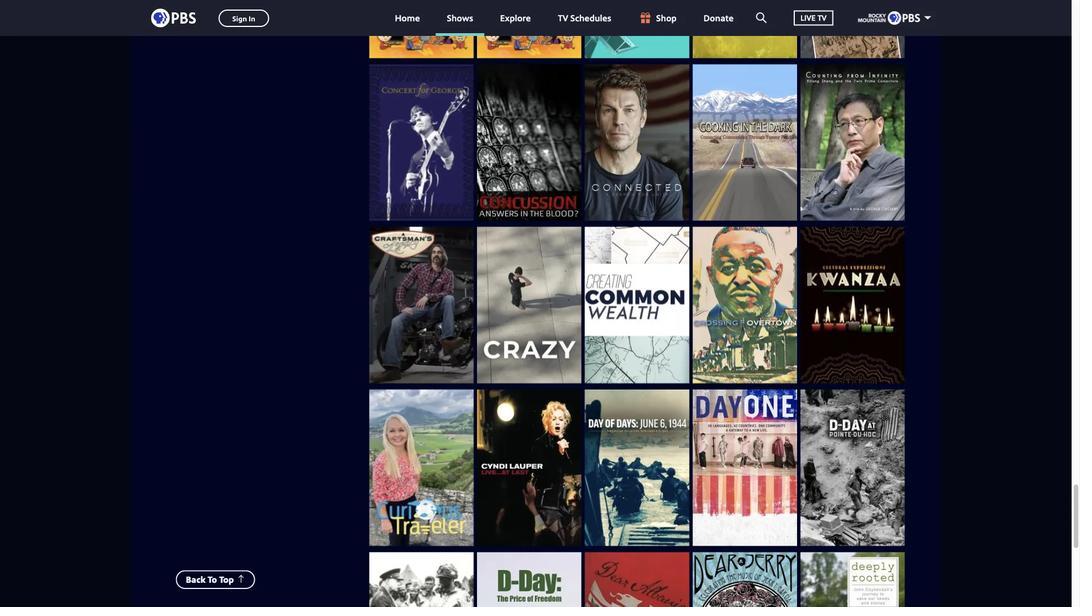 Task type: locate. For each thing, give the bounding box(es) containing it.
shows
[[447, 12, 473, 24]]

deeply rooted: john coykendall's journey to save our seeds and stories image
[[801, 553, 905, 608]]

cultural expressions: kwanzaa image
[[801, 227, 905, 384]]

pbs image
[[151, 5, 196, 31]]

cyndi lauper live... at last image
[[477, 390, 582, 547]]

top
[[219, 574, 234, 586]]

back to top button
[[176, 571, 255, 590]]

back to top
[[186, 574, 234, 586]]

tv schedules link
[[547, 0, 623, 36]]

crossing overtown image
[[693, 227, 797, 384]]

donate
[[704, 12, 734, 24]]

tv right live
[[818, 12, 827, 23]]

dear jerry: celebrating the music of jerry garcia image
[[693, 553, 797, 608]]

home
[[395, 12, 420, 24]]

crazy image
[[477, 227, 582, 384]]

0 horizontal spatial tv
[[558, 12, 568, 24]]

a craftsman's legacy image
[[369, 227, 474, 384]]

rmpbs image
[[858, 11, 920, 25]]

search image
[[756, 12, 767, 23]]

tv
[[558, 12, 568, 24], [818, 12, 827, 23]]

cooking in the dark image
[[693, 65, 797, 221]]

d-day: over normandy image
[[369, 553, 474, 608]]

donate link
[[693, 0, 745, 36]]

creating common wealth image
[[585, 227, 689, 384]]

tv left schedules
[[558, 12, 568, 24]]

home link
[[384, 0, 431, 36]]

explore
[[500, 12, 531, 24]]



Task type: vqa. For each thing, say whether or not it's contained in the screenshot.
Cases
no



Task type: describe. For each thing, give the bounding box(es) containing it.
explore link
[[489, 0, 542, 36]]

counting from infinity: yitang zhang and the twin prime conjecture image
[[801, 65, 905, 221]]

dear albania image
[[585, 553, 689, 608]]

colorado classroom: read with me at home - third grade image
[[477, 0, 582, 58]]

shop
[[656, 12, 677, 24]]

curious traveler image
[[369, 390, 474, 547]]

d-day at pointe-du-hoc image
[[801, 390, 905, 547]]

live tv
[[801, 12, 827, 23]]

day one image
[[693, 390, 797, 547]]

tv schedules
[[558, 12, 611, 24]]

d-day: the price of freedom image
[[477, 553, 582, 608]]

a company of heroes image
[[801, 0, 905, 58]]

shows link
[[436, 0, 485, 36]]

live tv link
[[783, 0, 845, 36]]

concussion: answers in the blood? image
[[477, 65, 582, 221]]

connected: a search for unity image
[[585, 65, 689, 221]]

1 horizontal spatial tv
[[818, 12, 827, 23]]

colorado classroom: read with me at home - second grade image
[[369, 0, 474, 58]]

schedules
[[571, 12, 611, 24]]

to
[[208, 574, 217, 586]]

comedy bootcamp: the documentary image
[[693, 0, 797, 58]]

colorado culture image
[[585, 0, 689, 58]]

concert for george image
[[369, 65, 474, 221]]

live
[[801, 12, 816, 23]]

back
[[186, 574, 206, 586]]

shop link
[[627, 0, 688, 36]]

day of days: june 6, 1944 image
[[585, 390, 689, 547]]



